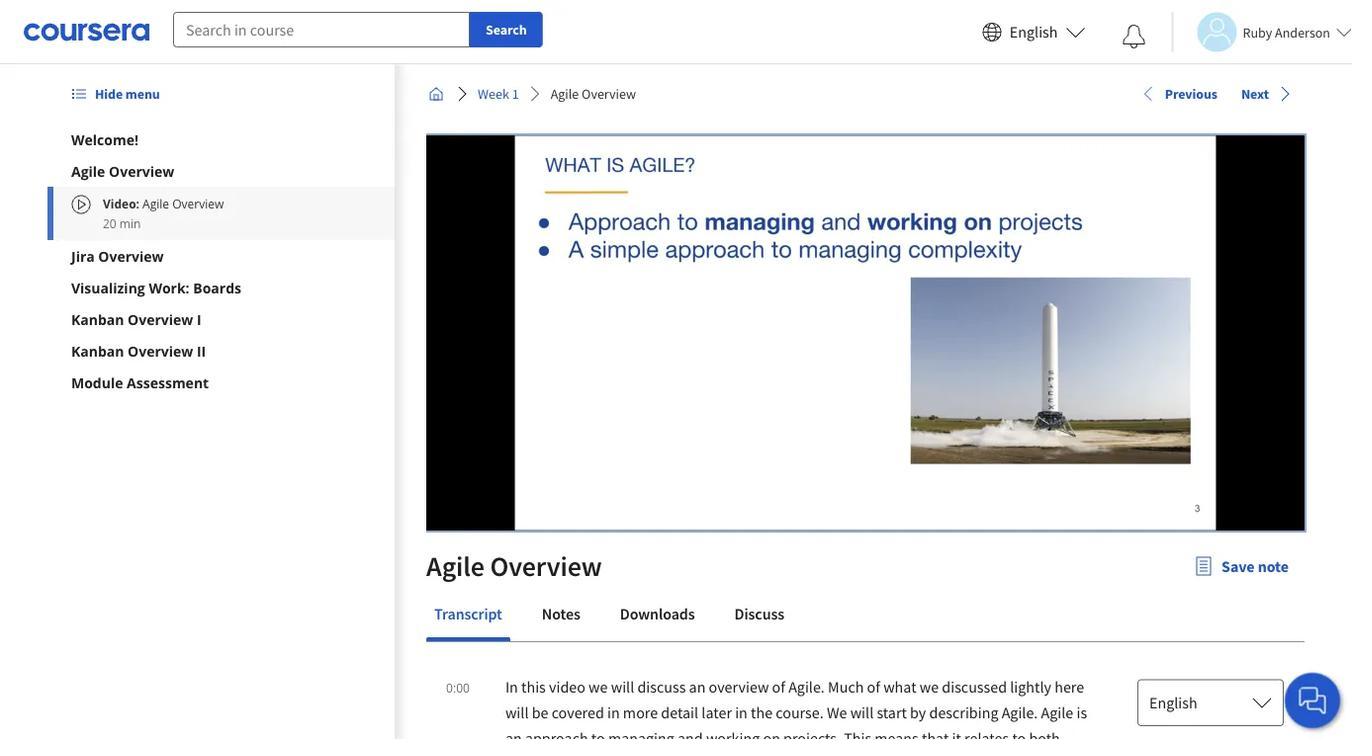 Task type: vqa. For each thing, say whether or not it's contained in the screenshot.
3
no



Task type: describe. For each thing, give the bounding box(es) containing it.
describing
[[929, 703, 999, 723]]

english inside popup button
[[1149, 693, 1198, 713]]

min
[[120, 215, 141, 231]]

course.
[[776, 703, 824, 723]]

2 vertical spatial agile overview
[[426, 550, 602, 584]]

video: agile overview 20 min
[[103, 195, 224, 231]]

covered
[[552, 703, 604, 723]]

much of what we discussed lightly here will be button
[[505, 678, 1084, 723]]

is
[[1077, 703, 1087, 723]]

lightly
[[1010, 678, 1052, 697]]

we will start by describing agile. button
[[827, 703, 1041, 723]]

next
[[1241, 85, 1269, 103]]

week 1
[[478, 85, 519, 103]]

here
[[1055, 678, 1084, 697]]

week 1 link
[[470, 76, 527, 112]]

1 in from the left
[[607, 703, 620, 723]]

hide
[[95, 85, 123, 103]]

work:
[[149, 278, 190, 297]]

pause image
[[441, 523, 461, 539]]

english inside button
[[1010, 22, 1058, 42]]

kanban for kanban overview ii
[[71, 342, 124, 361]]

1 of from the left
[[772, 678, 785, 697]]

Search in course text field
[[173, 12, 470, 47]]

chat with us image
[[1297, 686, 1329, 717]]

covered in more detail later in the course. we will start by describing agile.
[[552, 703, 1041, 723]]

coursera image
[[24, 16, 149, 48]]

agile down pause image
[[426, 550, 485, 584]]

agile overview for "agile overview" link
[[551, 85, 636, 103]]

managing
[[608, 729, 674, 741]]

welcome! button
[[71, 130, 371, 149]]

0:41
[[520, 522, 548, 541]]

agile is an approach to managing and working on projects. button
[[505, 703, 1087, 741]]

discuss
[[637, 678, 686, 697]]

downloads button
[[612, 591, 703, 638]]

jira overview button
[[71, 246, 371, 266]]

/
[[556, 522, 561, 541]]

1
[[512, 85, 519, 103]]

transcript
[[434, 604, 502, 624]]

overview inside video: agile overview 20 min
[[172, 195, 224, 212]]

module assessment button
[[71, 373, 371, 393]]

kanban overview i
[[71, 310, 201, 329]]

2 horizontal spatial will
[[850, 703, 874, 723]]

show notifications image
[[1122, 25, 1146, 48]]

we for discussed
[[920, 678, 939, 697]]

2 in from the left
[[735, 703, 748, 723]]

1 horizontal spatial will
[[611, 678, 634, 697]]

discuss button
[[727, 591, 792, 638]]

detail
[[661, 703, 699, 723]]

0 minutes 41 seconds element
[[520, 522, 548, 541]]

covered in more detail later in the course. button
[[552, 703, 827, 723]]

english button
[[1138, 680, 1284, 727]]

discussed
[[942, 678, 1007, 697]]

in this video we will discuss an overview of agile.
[[505, 678, 828, 697]]

video
[[549, 678, 586, 697]]

in
[[505, 678, 518, 697]]

save note
[[1222, 557, 1289, 577]]

overview
[[709, 678, 769, 697]]

this
[[521, 678, 546, 697]]

search
[[486, 21, 527, 39]]

what
[[883, 678, 917, 697]]

much of what we discussed lightly here will be
[[505, 678, 1084, 723]]

will inside 'much of what we discussed lightly here will be'
[[505, 703, 529, 723]]

agile overview link
[[543, 76, 644, 112]]

1 horizontal spatial agile.
[[1002, 703, 1038, 723]]

more
[[623, 703, 658, 723]]

welcome!
[[71, 130, 138, 149]]

working
[[706, 729, 760, 741]]

we for will
[[589, 678, 608, 697]]

hide menu button
[[63, 76, 168, 112]]

hide menu
[[95, 85, 160, 103]]

transcript button
[[426, 591, 510, 638]]

anderson
[[1275, 23, 1330, 41]]



Task type: locate. For each thing, give the bounding box(es) containing it.
0 horizontal spatial will
[[505, 703, 529, 723]]

agile overview for 'agile overview' dropdown button
[[71, 162, 174, 181]]

1 horizontal spatial in
[[735, 703, 748, 723]]

overview for "agile overview" link
[[582, 85, 636, 103]]

menu
[[125, 85, 160, 103]]

overview down 'agile overview' dropdown button
[[172, 195, 224, 212]]

home image
[[428, 86, 444, 102]]

2 we from the left
[[920, 678, 939, 697]]

0 horizontal spatial an
[[505, 729, 522, 741]]

0:00 button
[[440, 675, 476, 700]]

will
[[611, 678, 634, 697], [505, 703, 529, 723], [850, 703, 874, 723]]

agile. up course.
[[789, 678, 825, 697]]

0 vertical spatial english
[[1010, 22, 1058, 42]]

will up more
[[611, 678, 634, 697]]

agile.
[[789, 678, 825, 697], [1002, 703, 1038, 723]]

overview down visualizing work: boards on the left of page
[[128, 310, 193, 329]]

full screen image
[[1272, 521, 1298, 541]]

ruby
[[1243, 23, 1272, 41]]

1 vertical spatial kanban
[[71, 342, 124, 361]]

overview up assessment
[[128, 342, 193, 361]]

overview for 'agile overview' dropdown button
[[109, 162, 174, 181]]

an
[[689, 678, 706, 697], [505, 729, 522, 741]]

kanban up module on the bottom of the page
[[71, 342, 124, 361]]

later
[[702, 703, 732, 723]]

visualizing
[[71, 278, 145, 297]]

1 vertical spatial agile overview
[[71, 162, 174, 181]]

1 horizontal spatial english
[[1149, 693, 1198, 713]]

an up covered in more detail later in the course. button
[[689, 678, 706, 697]]

note
[[1258, 557, 1289, 577]]

of left what
[[867, 678, 880, 697]]

agile down welcome!
[[71, 162, 105, 181]]

kanban down visualizing
[[71, 310, 124, 329]]

we
[[827, 703, 847, 723]]

in left the
[[735, 703, 748, 723]]

video:
[[103, 195, 139, 212]]

agile. down lightly
[[1002, 703, 1038, 723]]

overview for the kanban overview ii dropdown button
[[128, 342, 193, 361]]

agile overview down 0 minutes 41 seconds element
[[426, 550, 602, 584]]

of inside 'much of what we discussed lightly here will be'
[[867, 678, 880, 697]]

in this video we will discuss an overview of agile. button
[[505, 678, 828, 697]]

0:41 / 20:54
[[520, 522, 604, 541]]

kanban overview ii
[[71, 342, 206, 361]]

0 horizontal spatial of
[[772, 678, 785, 697]]

20 minutes 54 seconds element
[[569, 522, 604, 541]]

agile left is
[[1041, 703, 1074, 723]]

on
[[763, 729, 780, 741]]

to
[[591, 729, 605, 741]]

save
[[1222, 557, 1255, 577]]

1 horizontal spatial we
[[920, 678, 939, 697]]

we inside 'much of what we discussed lightly here will be'
[[920, 678, 939, 697]]

english button
[[974, 0, 1094, 64]]

will left be
[[505, 703, 529, 723]]

be
[[532, 703, 548, 723]]

0:00
[[446, 680, 470, 696]]

related lecture content tabs tab list
[[426, 591, 1305, 642]]

0 horizontal spatial agile.
[[789, 678, 825, 697]]

0 vertical spatial agile overview
[[551, 85, 636, 103]]

2 of from the left
[[867, 678, 880, 697]]

jira
[[71, 247, 95, 266]]

in left more
[[607, 703, 620, 723]]

agile right video:
[[143, 195, 169, 212]]

agile inside agile is an approach to managing and working on projects.
[[1041, 703, 1074, 723]]

kanban overview ii button
[[71, 341, 371, 361]]

much
[[828, 678, 864, 697]]

previous
[[1165, 85, 1218, 103]]

agile
[[551, 85, 579, 103], [71, 162, 105, 181], [143, 195, 169, 212], [426, 550, 485, 584], [1041, 703, 1074, 723]]

week
[[478, 85, 509, 103]]

jira overview
[[71, 247, 164, 266]]

0 horizontal spatial we
[[589, 678, 608, 697]]

projects.
[[784, 729, 841, 741]]

2 kanban from the top
[[71, 342, 124, 361]]

1 kanban from the top
[[71, 310, 124, 329]]

1 horizontal spatial of
[[867, 678, 880, 697]]

visualizing work: boards button
[[71, 278, 371, 298]]

i
[[197, 310, 201, 329]]

module
[[71, 373, 123, 392]]

we up we will start by describing agile. button
[[920, 678, 939, 697]]

0 horizontal spatial english
[[1010, 22, 1058, 42]]

boards
[[193, 278, 241, 297]]

previous button
[[1137, 84, 1222, 104]]

notes button
[[534, 591, 588, 638]]

ruby anderson
[[1243, 23, 1330, 41]]

1 vertical spatial english
[[1149, 693, 1198, 713]]

overview down 0 minutes 41 seconds element
[[490, 550, 602, 584]]

will right we at the right bottom
[[850, 703, 874, 723]]

the
[[751, 703, 773, 723]]

agile inside video: agile overview 20 min
[[143, 195, 169, 212]]

agile is an approach to managing and working on projects.
[[505, 703, 1087, 741]]

downloads
[[620, 604, 695, 624]]

assessment
[[127, 373, 209, 392]]

agile overview up video:
[[71, 162, 174, 181]]

an inside agile is an approach to managing and working on projects.
[[505, 729, 522, 741]]

1 vertical spatial an
[[505, 729, 522, 741]]

overview right 1
[[582, 85, 636, 103]]

0 vertical spatial kanban
[[71, 310, 124, 329]]

kanban overview i button
[[71, 310, 371, 329]]

overview for jira overview dropdown button on the left top of the page
[[98, 247, 164, 266]]

20:54
[[569, 522, 604, 541]]

we
[[589, 678, 608, 697], [920, 678, 939, 697]]

we right video
[[589, 678, 608, 697]]

agile overview
[[551, 85, 636, 103], [71, 162, 174, 181], [426, 550, 602, 584]]

of up the
[[772, 678, 785, 697]]

mute image
[[473, 521, 499, 541]]

ruby anderson button
[[1172, 12, 1352, 52]]

agile overview inside dropdown button
[[71, 162, 174, 181]]

20
[[103, 215, 116, 231]]

kanban for kanban overview i
[[71, 310, 124, 329]]

agile right 1
[[551, 85, 579, 103]]

by
[[910, 703, 926, 723]]

agile inside dropdown button
[[71, 162, 105, 181]]

overview down min
[[98, 247, 164, 266]]

ii
[[197, 342, 206, 361]]

overview for kanban overview i dropdown button
[[128, 310, 193, 329]]

visualizing work: boards
[[71, 278, 241, 297]]

1 we from the left
[[589, 678, 608, 697]]

0 vertical spatial an
[[689, 678, 706, 697]]

1 vertical spatial agile.
[[1002, 703, 1038, 723]]

start
[[877, 703, 907, 723]]

module assessment
[[71, 373, 209, 392]]

search button
[[470, 12, 543, 47]]

0 horizontal spatial in
[[607, 703, 620, 723]]

next button
[[1237, 84, 1297, 104]]

notes
[[542, 604, 580, 624]]

discuss
[[735, 604, 784, 624]]

approach
[[525, 729, 588, 741]]

1 horizontal spatial an
[[689, 678, 706, 697]]

agile overview button
[[71, 161, 371, 181]]

in
[[607, 703, 620, 723], [735, 703, 748, 723]]

overview up video:
[[109, 162, 174, 181]]

an left approach
[[505, 729, 522, 741]]

agile overview right 1
[[551, 85, 636, 103]]

kanban
[[71, 310, 124, 329], [71, 342, 124, 361]]

and
[[678, 729, 703, 741]]

english
[[1010, 22, 1058, 42], [1149, 693, 1198, 713]]

save note button
[[1178, 543, 1305, 591]]

0 vertical spatial agile.
[[789, 678, 825, 697]]

overview
[[582, 85, 636, 103], [109, 162, 174, 181], [172, 195, 224, 212], [98, 247, 164, 266], [128, 310, 193, 329], [128, 342, 193, 361], [490, 550, 602, 584]]



